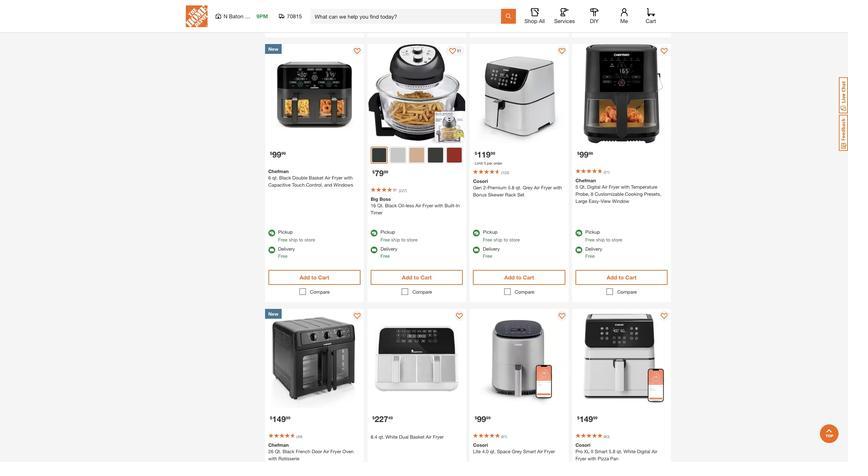 Task type: describe. For each thing, give the bounding box(es) containing it.
rouge
[[245, 13, 261, 19]]

5 qt. digital air fryer with temperature probe, 8 customizable cooking presets, large easy-view window image
[[573, 44, 672, 143]]

silver image
[[391, 148, 406, 163]]

1 delivery free from the left
[[278, 246, 295, 259]]

set
[[518, 192, 525, 198]]

$ inside $ 79 99
[[373, 169, 375, 174]]

1 vertical spatial 49
[[298, 435, 302, 439]]

in
[[456, 203, 460, 208]]

1 store from the left
[[305, 237, 315, 243]]

1 ship from the left
[[289, 237, 298, 243]]

( 227 )
[[399, 188, 407, 193]]

1 pickup free ship to store from the left
[[278, 229, 315, 243]]

70815 button
[[279, 13, 302, 20]]

diy
[[590, 18, 599, 24]]

) for cosori gen 2-premium 5.8 qt. grey air fryer with bonus skewer rack set
[[509, 170, 510, 175]]

grey inside cosori lite 4.0 qt. space grey smart air fryer
[[512, 449, 522, 455]]

2-
[[484, 185, 488, 190]]

easy-
[[589, 198, 601, 204]]

qt. for 99
[[580, 184, 586, 190]]

digital inside chefman 5 qt. digital air fryer with temperature probe, 8 customizable cooking presets, large easy-view window
[[588, 184, 601, 190]]

delivery for 5 qt. digital air fryer with temperature probe, 8 customizable cooking presets, large easy-view window
[[586, 246, 603, 252]]

6 qt. black double basket air fryer with capacitive touch control, and windows image
[[265, 44, 364, 143]]

fryer inside chefman 6 qt. black double basket air fryer with capacitive touch control, and windows
[[332, 175, 343, 180]]

gen
[[473, 185, 482, 190]]

compare for available for pickup icon
[[618, 289, 637, 295]]

( for chefman 26 qt. black french door air fryer oven with rotisserie
[[297, 435, 298, 439]]

) for chefman 26 qt. black french door air fryer oven with rotisserie
[[302, 435, 303, 439]]

n
[[224, 13, 228, 19]]

available shipping image for 5 qt. digital air fryer with temperature probe, 8 customizable cooking presets, large easy-view window
[[576, 247, 583, 253]]

n baton rouge
[[224, 13, 261, 19]]

qt. right 8.4
[[379, 434, 385, 440]]

store for (
[[407, 237, 418, 243]]

feedback link image
[[840, 115, 849, 151]]

26 qt. black french door air fryer oven with rotisserie image
[[265, 309, 364, 408]]

grey inside cosori gen 2-premium 5.8 qt. grey air fryer with bonus skewer rack set
[[523, 185, 533, 190]]

graphite image
[[428, 148, 443, 163]]

bonus
[[473, 192, 487, 198]]

26
[[269, 449, 274, 455]]

pro
[[576, 449, 583, 455]]

( 60 )
[[604, 435, 610, 439]]

big
[[371, 196, 378, 202]]

5.8 inside cosori gen 2-premium 5.8 qt. grey air fryer with bonus skewer rack set
[[508, 185, 515, 190]]

fryer inside the big boss 16 qt. black oil-less air fryer with built-in timer
[[423, 203, 434, 208]]

chefman for 99
[[576, 177, 596, 183]]

compare for first available for pickup image
[[310, 289, 330, 295]]

skewer
[[488, 192, 504, 198]]

with inside cosori pro xl ii smart 5.8 qt. white digital air fryer with pizza pan
[[588, 456, 597, 462]]

8.4 qt. white dual basket air fryer
[[371, 434, 444, 440]]

( 21 )
[[604, 170, 610, 174]]

dual
[[399, 434, 409, 440]]

79
[[375, 168, 384, 178]]

$ up 6
[[270, 151, 272, 156]]

probe,
[[576, 191, 590, 197]]

oil-
[[398, 203, 406, 208]]

qt. inside chefman 6 qt. black double basket air fryer with capacitive touch control, and windows
[[272, 175, 278, 180]]

1 available shipping image from the left
[[269, 247, 275, 253]]

5 for chefman
[[576, 184, 579, 190]]

$ 99 99 for 6 qt. black double basket air fryer with capacitive touch control, and windows
[[270, 150, 286, 159]]

( 61 )
[[502, 435, 508, 439]]

cosori lite 4.0 qt. space grey smart air fryer
[[473, 442, 555, 455]]

0 horizontal spatial white
[[386, 434, 398, 440]]

the home depot logo image
[[186, 5, 208, 27]]

available shipping image for (
[[371, 247, 378, 253]]

$ 119 99
[[475, 150, 496, 159]]

delivery free for 5 qt. digital air fryer with temperature probe, 8 customizable cooking presets, large easy-view window
[[586, 246, 603, 259]]

227 for ( 227 )
[[400, 188, 406, 193]]

built-
[[445, 203, 456, 208]]

chefman 26 qt. black french door air fryer oven with rotisserie
[[269, 442, 354, 462]]

xl
[[585, 449, 590, 455]]

display image for $ 99 99
[[559, 313, 566, 320]]

black for chefman 26 qt. black french door air fryer oven with rotisserie
[[283, 449, 295, 455]]

2 available shipping image from the left
[[473, 247, 480, 253]]

copper image
[[410, 148, 425, 163]]

limit 5 per order
[[475, 161, 503, 165]]

cart link
[[644, 8, 659, 24]]

me
[[621, 18, 628, 24]]

16
[[371, 203, 376, 208]]

air inside chefman 26 qt. black french door air fryer oven with rotisserie
[[324, 449, 329, 455]]

( for chefman 5 qt. digital air fryer with temperature probe, 8 customizable cooking presets, large easy-view window
[[604, 170, 605, 174]]

8.4 qt. white dual basket air fryer link
[[371, 434, 463, 441]]

$ 79 99
[[373, 168, 389, 178]]

delivery free for gen 2-premium 5.8 qt. grey air fryer with bonus skewer rack set
[[483, 246, 500, 259]]

view
[[601, 198, 611, 204]]

1 pickup from the left
[[278, 229, 293, 235]]

control,
[[306, 182, 323, 188]]

compare for gen 2-premium 5.8 qt. grey air fryer with bonus skewer rack set available for pickup image
[[515, 289, 535, 295]]

) for cosori pro xl ii smart 5.8 qt. white digital air fryer with pizza pan
[[609, 435, 610, 439]]

chefman for 149
[[269, 442, 289, 448]]

qt. inside cosori gen 2-premium 5.8 qt. grey air fryer with bonus skewer rack set
[[516, 185, 522, 190]]

( 103 )
[[502, 170, 510, 175]]

available for pickup image for (
[[371, 230, 378, 236]]

51 button
[[446, 46, 465, 56]]

air inside cosori lite 4.0 qt. space grey smart air fryer
[[538, 449, 543, 455]]

double
[[293, 175, 308, 180]]

cosori pro xl ii smart 5.8 qt. white digital air fryer with pizza pan
[[576, 442, 658, 462]]

display image for $ 149 99
[[662, 313, 668, 320]]

ii
[[591, 449, 594, 455]]

door
[[312, 449, 322, 455]]

new for 99
[[269, 46, 279, 52]]

air inside cosori gen 2-premium 5.8 qt. grey air fryer with bonus skewer rack set
[[534, 185, 540, 190]]

99 inside $ 79 99
[[384, 169, 389, 174]]

and
[[324, 182, 332, 188]]

1 available for pickup image from the left
[[269, 230, 275, 236]]

$ up 26
[[270, 416, 272, 421]]

119
[[477, 150, 491, 159]]

$ 149 99 for cosori
[[578, 415, 598, 424]]

149 for cosori
[[580, 415, 593, 424]]

pickup free ship to store for gen 2-premium 5.8 qt. grey air fryer with bonus skewer rack set
[[483, 229, 520, 243]]

delivery for gen 2-premium 5.8 qt. grey air fryer with bonus skewer rack set
[[483, 246, 500, 252]]

pickup free ship to store for 5 qt. digital air fryer with temperature probe, 8 customizable cooking presets, large easy-view window
[[586, 229, 623, 243]]

with inside chefman 6 qt. black double basket air fryer with capacitive touch control, and windows
[[344, 175, 353, 180]]

with inside cosori gen 2-premium 5.8 qt. grey air fryer with bonus skewer rack set
[[554, 185, 562, 190]]

order
[[494, 161, 503, 165]]

( for cosori lite 4.0 qt. space grey smart air fryer
[[502, 435, 502, 439]]

shop all
[[525, 18, 545, 24]]

french
[[296, 449, 311, 455]]

60
[[605, 435, 609, 439]]

oven
[[343, 449, 354, 455]]

$ 99 99 for (
[[475, 415, 491, 424]]

lite
[[473, 449, 481, 455]]

fryer inside chefman 26 qt. black french door air fryer oven with rotisserie
[[331, 449, 341, 455]]

103
[[502, 170, 509, 175]]

timer
[[371, 210, 383, 215]]

ship for (
[[391, 237, 400, 243]]

display image inside 51 dropdown button
[[450, 48, 456, 55]]

qt. inside cosori pro xl ii smart 5.8 qt. white digital air fryer with pizza pan
[[617, 449, 623, 455]]

chefman 5 qt. digital air fryer with temperature probe, 8 customizable cooking presets, large easy-view window
[[576, 177, 662, 204]]

pickup for 5 qt. digital air fryer with temperature probe, 8 customizable cooking presets, large easy-view window
[[586, 229, 600, 235]]



Task type: vqa. For each thing, say whether or not it's contained in the screenshot.
92121 button
no



Task type: locate. For each thing, give the bounding box(es) containing it.
air inside cosori pro xl ii smart 5.8 qt. white digital air fryer with pizza pan
[[652, 449, 658, 455]]

0 vertical spatial 5.8
[[508, 185, 515, 190]]

0 horizontal spatial 227
[[375, 415, 389, 424]]

1 horizontal spatial available for pickup image
[[371, 230, 378, 236]]

chefman inside chefman 6 qt. black double basket air fryer with capacitive touch control, and windows
[[269, 168, 289, 174]]

1 vertical spatial qt.
[[378, 203, 384, 208]]

0 vertical spatial white
[[386, 434, 398, 440]]

( up 'space'
[[502, 435, 502, 439]]

new for 149
[[269, 311, 279, 317]]

cosori for 99
[[473, 442, 488, 448]]

0 horizontal spatial 5.8
[[508, 185, 515, 190]]

qt. inside the big boss 16 qt. black oil-less air fryer with built-in timer
[[378, 203, 384, 208]]

fryer inside cosori gen 2-premium 5.8 qt. grey air fryer with bonus skewer rack set
[[541, 185, 552, 190]]

0 horizontal spatial 149
[[272, 415, 286, 424]]

2 ship from the left
[[391, 237, 400, 243]]

) up cosori lite 4.0 qt. space grey smart air fryer
[[507, 435, 508, 439]]

rack
[[506, 192, 516, 198]]

) for cosori lite 4.0 qt. space grey smart air fryer
[[507, 435, 508, 439]]

1 vertical spatial basket
[[410, 434, 425, 440]]

) up cosori pro xl ii smart 5.8 qt. white digital air fryer with pizza pan
[[609, 435, 610, 439]]

grey up set
[[523, 185, 533, 190]]

1 vertical spatial black
[[385, 203, 397, 208]]

qt. for 149
[[275, 449, 282, 455]]

with
[[344, 175, 353, 180], [621, 184, 630, 190], [554, 185, 562, 190], [435, 203, 444, 208], [269, 456, 277, 462], [588, 456, 597, 462]]

1 vertical spatial 5
[[576, 184, 579, 190]]

baton
[[229, 13, 244, 19]]

delivery for (
[[381, 246, 398, 252]]

cosori gen 2-premium 5.8 qt. grey air fryer with bonus skewer rack set
[[473, 178, 562, 198]]

display image for $ 99 98
[[662, 48, 668, 55]]

2 smart from the left
[[595, 449, 608, 455]]

white inside cosori pro xl ii smart 5.8 qt. white digital air fryer with pizza pan
[[624, 449, 636, 455]]

5 left per
[[484, 161, 486, 165]]

0 vertical spatial digital
[[588, 184, 601, 190]]

4 pickup free ship to store from the left
[[586, 229, 623, 243]]

large
[[576, 198, 588, 204]]

fryer
[[332, 175, 343, 180], [609, 184, 620, 190], [541, 185, 552, 190], [423, 203, 434, 208], [433, 434, 444, 440], [331, 449, 341, 455], [545, 449, 555, 455], [576, 456, 587, 462]]

9pm
[[257, 13, 268, 19]]

1 horizontal spatial available shipping image
[[473, 247, 480, 253]]

$ 149 99 up 26
[[270, 415, 291, 424]]

( 49 )
[[297, 435, 303, 439]]

delivery free for (
[[381, 246, 398, 259]]

70815
[[287, 13, 302, 19]]

limit
[[475, 161, 483, 165]]

0 horizontal spatial available for pickup image
[[269, 230, 275, 236]]

presets,
[[645, 191, 662, 197]]

0 horizontal spatial 49
[[298, 435, 302, 439]]

boss
[[380, 196, 391, 202]]

3 pickup free ship to store from the left
[[483, 229, 520, 243]]

qt. right 6
[[272, 175, 278, 180]]

window
[[613, 198, 630, 204]]

( down order
[[502, 170, 502, 175]]

0 horizontal spatial $ 99 99
[[270, 150, 286, 159]]

add
[[300, 9, 310, 16], [402, 9, 413, 16], [505, 9, 515, 16], [607, 9, 618, 16], [300, 274, 310, 281], [402, 274, 413, 281], [505, 274, 515, 281], [607, 274, 618, 281]]

basket up control,
[[309, 175, 324, 180]]

) up cosori gen 2-premium 5.8 qt. grey air fryer with bonus skewer rack set
[[509, 170, 510, 175]]

149 up xl
[[580, 415, 593, 424]]

air inside chefman 6 qt. black double basket air fryer with capacitive touch control, and windows
[[325, 175, 331, 180]]

2 horizontal spatial available for pickup image
[[473, 230, 480, 236]]

qt.
[[580, 184, 586, 190], [378, 203, 384, 208], [275, 449, 282, 455]]

1 vertical spatial 227
[[375, 415, 389, 424]]

pickup
[[278, 229, 293, 235], [381, 229, 395, 235], [483, 229, 498, 235], [586, 229, 600, 235]]

pickup free ship to store for (
[[381, 229, 418, 243]]

$ up limit
[[475, 151, 477, 156]]

2 pickup free ship to store from the left
[[381, 229, 418, 243]]

pizza
[[598, 456, 609, 462]]

red image
[[447, 148, 462, 163]]

0 vertical spatial chefman
[[269, 168, 289, 174]]

) up less
[[406, 188, 407, 193]]

0 horizontal spatial $ 149 99
[[270, 415, 291, 424]]

air inside the big boss 16 qt. black oil-less air fryer with built-in timer
[[416, 203, 421, 208]]

$ 99 98
[[578, 150, 593, 159]]

$ 227 49
[[373, 415, 393, 424]]

0 vertical spatial 5
[[484, 161, 486, 165]]

grey
[[523, 185, 533, 190], [512, 449, 522, 455]]

rotisserie
[[279, 456, 300, 462]]

99
[[272, 150, 282, 159], [580, 150, 589, 159], [282, 151, 286, 156], [491, 151, 496, 156], [384, 169, 389, 174], [477, 415, 486, 424], [286, 416, 291, 421], [486, 416, 491, 421], [593, 416, 598, 421]]

4.0
[[483, 449, 489, 455]]

1 horizontal spatial smart
[[595, 449, 608, 455]]

white
[[386, 434, 398, 440], [624, 449, 636, 455]]

cosori up pro
[[576, 442, 591, 448]]

5.8 up pan
[[609, 449, 616, 455]]

me button
[[614, 8, 635, 24]]

gen 2-premium 5.8 qt. grey air fryer with bonus skewer rack set image
[[470, 44, 569, 143]]

ship for gen 2-premium 5.8 qt. grey air fryer with bonus skewer rack set
[[494, 237, 503, 243]]

1 horizontal spatial qt.
[[378, 203, 384, 208]]

149
[[272, 415, 286, 424], [580, 415, 593, 424]]

big boss 16 qt. black oil-less air fryer with built-in timer
[[371, 196, 460, 215]]

ship for 5 qt. digital air fryer with temperature probe, 8 customizable cooking presets, large easy-view window
[[596, 237, 605, 243]]

chefman up 6
[[269, 168, 289, 174]]

$ inside $ 119 99
[[475, 151, 477, 156]]

digital
[[588, 184, 601, 190], [638, 449, 651, 455]]

cosori for limit
[[473, 178, 488, 184]]

$ inside $ 99 98
[[578, 151, 580, 156]]

) up chefman 5 qt. digital air fryer with temperature probe, 8 customizable cooking presets, large easy-view window
[[609, 170, 610, 174]]

149 for chefman
[[272, 415, 286, 424]]

5
[[484, 161, 486, 165], [576, 184, 579, 190]]

services
[[555, 18, 575, 24]]

1 horizontal spatial 5.8
[[609, 449, 616, 455]]

all
[[539, 18, 545, 24]]

cosori up lite
[[473, 442, 488, 448]]

16 qt. black oil-less air fryer with built-in timer image
[[368, 44, 467, 143]]

smart
[[524, 449, 536, 455], [595, 449, 608, 455]]

1 horizontal spatial 227
[[400, 188, 406, 193]]

air inside 8.4 qt. white dual basket air fryer link
[[426, 434, 432, 440]]

2 149 from the left
[[580, 415, 593, 424]]

3 delivery from the left
[[483, 246, 500, 252]]

( up cosori pro xl ii smart 5.8 qt. white digital air fryer with pizza pan
[[604, 435, 605, 439]]

smart right 'space'
[[524, 449, 536, 455]]

premium
[[488, 185, 507, 190]]

available for pickup image
[[576, 230, 583, 236]]

0 vertical spatial 227
[[400, 188, 406, 193]]

5 for limit
[[484, 161, 486, 165]]

display image
[[354, 48, 361, 55], [559, 48, 566, 55], [662, 48, 668, 55], [559, 313, 566, 320], [662, 313, 668, 320]]

qt. right 16
[[378, 203, 384, 208]]

1 vertical spatial $ 99 99
[[475, 415, 491, 424]]

$ 99 99 up 4.0
[[475, 415, 491, 424]]

chefman 6 qt. black double basket air fryer with capacitive touch control, and windows
[[269, 168, 353, 188]]

2 horizontal spatial qt.
[[580, 184, 586, 190]]

8.4 qt. white dual basket air fryer image
[[368, 309, 467, 408]]

227 up the oil-
[[400, 188, 406, 193]]

1 horizontal spatial digital
[[638, 449, 651, 455]]

0 vertical spatial qt.
[[580, 184, 586, 190]]

1 vertical spatial new
[[269, 311, 279, 317]]

black for chefman 6 qt. black double basket air fryer with capacitive touch control, and windows
[[279, 175, 291, 180]]

0 horizontal spatial qt.
[[275, 449, 282, 455]]

5 up probe,
[[576, 184, 579, 190]]

black inside the big boss 16 qt. black oil-less air fryer with built-in timer
[[385, 203, 397, 208]]

diy button
[[584, 8, 606, 24]]

air inside chefman 5 qt. digital air fryer with temperature probe, 8 customizable cooking presets, large easy-view window
[[602, 184, 608, 190]]

pro xl ii smart 5.8 qt. white digital air fryer with pizza pan image
[[573, 309, 672, 408]]

basket inside chefman 6 qt. black double basket air fryer with capacitive touch control, and windows
[[309, 175, 324, 180]]

smart inside cosori lite 4.0 qt. space grey smart air fryer
[[524, 449, 536, 455]]

3 available for pickup image from the left
[[473, 230, 480, 236]]

What can we help you find today? search field
[[315, 9, 501, 23]]

227 up 8.4
[[375, 415, 389, 424]]

qt. right 4.0
[[490, 449, 496, 455]]

black inside chefman 6 qt. black double basket air fryer with capacitive touch control, and windows
[[279, 175, 291, 180]]

cosori inside cosori lite 4.0 qt. space grey smart air fryer
[[473, 442, 488, 448]]

$ up 8.4
[[373, 416, 375, 421]]

live chat image
[[840, 77, 849, 114]]

qt. inside cosori lite 4.0 qt. space grey smart air fryer
[[490, 449, 496, 455]]

air
[[325, 175, 331, 180], [602, 184, 608, 190], [534, 185, 540, 190], [416, 203, 421, 208], [426, 434, 432, 440], [324, 449, 329, 455], [538, 449, 543, 455], [652, 449, 658, 455]]

cooking
[[626, 191, 643, 197]]

ship
[[289, 237, 298, 243], [391, 237, 400, 243], [494, 237, 503, 243], [596, 237, 605, 243]]

digital inside cosori pro xl ii smart 5.8 qt. white digital air fryer with pizza pan
[[638, 449, 651, 455]]

qt. up set
[[516, 185, 522, 190]]

2 pickup from the left
[[381, 229, 395, 235]]

0 vertical spatial new
[[269, 46, 279, 52]]

1 horizontal spatial $ 149 99
[[578, 415, 598, 424]]

0 vertical spatial black
[[279, 175, 291, 180]]

0 vertical spatial basket
[[309, 175, 324, 180]]

pickup for gen 2-premium 5.8 qt. grey air fryer with bonus skewer rack set
[[483, 229, 498, 235]]

1 horizontal spatial 5
[[576, 184, 579, 190]]

1 new from the top
[[269, 46, 279, 52]]

cosori for 149
[[576, 442, 591, 448]]

3 delivery free from the left
[[483, 246, 500, 259]]

1 horizontal spatial $ 99 99
[[475, 415, 491, 424]]

1 vertical spatial chefman
[[576, 177, 596, 183]]

149 up 26
[[272, 415, 286, 424]]

1 horizontal spatial grey
[[523, 185, 533, 190]]

smart inside cosori pro xl ii smart 5.8 qt. white digital air fryer with pizza pan
[[595, 449, 608, 455]]

basket inside 8.4 qt. white dual basket air fryer link
[[410, 434, 425, 440]]

$ inside $ 227 49
[[373, 416, 375, 421]]

cosori up gen at right top
[[473, 178, 488, 184]]

0 vertical spatial $ 99 99
[[270, 150, 286, 159]]

0 horizontal spatial basket
[[309, 175, 324, 180]]

store for 5 qt. digital air fryer with temperature probe, 8 customizable cooking presets, large easy-view window
[[612, 237, 623, 243]]

fryer inside cosori pro xl ii smart 5.8 qt. white digital air fryer with pizza pan
[[576, 456, 587, 462]]

51
[[457, 48, 462, 53]]

fryer inside chefman 5 qt. digital air fryer with temperature probe, 8 customizable cooking presets, large easy-view window
[[609, 184, 620, 190]]

2 delivery free from the left
[[381, 246, 398, 259]]

black down boss
[[385, 203, 397, 208]]

0 horizontal spatial available shipping image
[[371, 247, 378, 253]]

99 inside $ 119 99
[[491, 151, 496, 156]]

1 horizontal spatial 49
[[389, 416, 393, 421]]

2 store from the left
[[407, 237, 418, 243]]

delivery free
[[278, 246, 295, 259], [381, 246, 398, 259], [483, 246, 500, 259], [586, 246, 603, 259]]

$
[[270, 151, 272, 156], [475, 151, 477, 156], [578, 151, 580, 156], [373, 169, 375, 174], [270, 416, 272, 421], [373, 416, 375, 421], [475, 416, 477, 421], [578, 416, 580, 421]]

8.4
[[371, 434, 378, 440]]

1 vertical spatial white
[[624, 449, 636, 455]]

1 delivery from the left
[[278, 246, 295, 252]]

temperature
[[631, 184, 658, 190]]

)
[[609, 170, 610, 174], [509, 170, 510, 175], [406, 188, 407, 193], [302, 435, 303, 439], [507, 435, 508, 439], [609, 435, 610, 439]]

basket
[[309, 175, 324, 180], [410, 434, 425, 440]]

8
[[591, 191, 594, 197]]

0 vertical spatial grey
[[523, 185, 533, 190]]

( up the oil-
[[399, 188, 400, 193]]

touch
[[292, 182, 305, 188]]

cosori
[[473, 178, 488, 184], [473, 442, 488, 448], [576, 442, 591, 448]]

$ 99 99 up 6
[[270, 150, 286, 159]]

1 available shipping image from the left
[[371, 247, 378, 253]]

2 vertical spatial black
[[283, 449, 295, 455]]

qt. inside chefman 26 qt. black french door air fryer oven with rotisserie
[[275, 449, 282, 455]]

qt. up pan
[[617, 449, 623, 455]]

227 for $ 227 49
[[375, 415, 389, 424]]

2 available shipping image from the left
[[576, 247, 583, 253]]

) up french at bottom
[[302, 435, 303, 439]]

fryer inside cosori lite 4.0 qt. space grey smart air fryer
[[545, 449, 555, 455]]

21
[[605, 170, 609, 174]]

4 store from the left
[[612, 237, 623, 243]]

cosori inside cosori pro xl ii smart 5.8 qt. white digital air fryer with pizza pan
[[576, 442, 591, 448]]

$ up pro
[[578, 416, 580, 421]]

available for pickup image
[[269, 230, 275, 236], [371, 230, 378, 236], [473, 230, 480, 236]]

1 smart from the left
[[524, 449, 536, 455]]

chefman up 26
[[269, 442, 289, 448]]

available shipping image
[[269, 247, 275, 253], [473, 247, 480, 253]]

( up french at bottom
[[297, 435, 298, 439]]

with inside the big boss 16 qt. black oil-less air fryer with built-in timer
[[435, 203, 444, 208]]

3 store from the left
[[510, 237, 520, 243]]

3 ship from the left
[[494, 237, 503, 243]]

shop
[[525, 18, 538, 24]]

shop all button
[[524, 8, 546, 24]]

lite 4.0 qt. space grey smart air fryer image
[[470, 309, 569, 408]]

$ down the black image
[[373, 169, 375, 174]]

5.8 up rack
[[508, 185, 515, 190]]

4 delivery free from the left
[[586, 246, 603, 259]]

grey right 'space'
[[512, 449, 522, 455]]

6
[[269, 175, 271, 180]]

49 up 8.4 qt. white dual basket air fryer
[[389, 416, 393, 421]]

basket right dual
[[410, 434, 425, 440]]

2 available for pickup image from the left
[[371, 230, 378, 236]]

1 horizontal spatial available shipping image
[[576, 247, 583, 253]]

5.8 inside cosori pro xl ii smart 5.8 qt. white digital air fryer with pizza pan
[[609, 449, 616, 455]]

1 vertical spatial digital
[[638, 449, 651, 455]]

3 pickup from the left
[[483, 229, 498, 235]]

qt. up probe,
[[580, 184, 586, 190]]

4 delivery from the left
[[586, 246, 603, 252]]

1 149 from the left
[[272, 415, 286, 424]]

1 horizontal spatial white
[[624, 449, 636, 455]]

1 $ 149 99 from the left
[[270, 415, 291, 424]]

0 horizontal spatial grey
[[512, 449, 522, 455]]

1 horizontal spatial 149
[[580, 415, 593, 424]]

chefman inside chefman 26 qt. black french door air fryer oven with rotisserie
[[269, 442, 289, 448]]

compare for available for pickup image associated with (
[[413, 289, 432, 295]]

49 inside $ 227 49
[[389, 416, 393, 421]]

black up capacitive
[[279, 175, 291, 180]]

$ 149 99 up xl
[[578, 415, 598, 424]]

windows
[[334, 182, 353, 188]]

per
[[487, 161, 493, 165]]

2 vertical spatial qt.
[[275, 449, 282, 455]]

0 horizontal spatial smart
[[524, 449, 536, 455]]

2 vertical spatial chefman
[[269, 442, 289, 448]]

new
[[269, 46, 279, 52], [269, 311, 279, 317]]

customizable
[[595, 191, 624, 197]]

pan
[[611, 456, 619, 462]]

98
[[589, 151, 593, 156]]

( up customizable
[[604, 170, 605, 174]]

chefman up probe,
[[576, 177, 596, 183]]

qt. inside chefman 5 qt. digital air fryer with temperature probe, 8 customizable cooking presets, large easy-view window
[[580, 184, 586, 190]]

61
[[502, 435, 507, 439]]

49 up french at bottom
[[298, 435, 302, 439]]

black inside chefman 26 qt. black french door air fryer oven with rotisserie
[[283, 449, 295, 455]]

1 horizontal spatial basket
[[410, 434, 425, 440]]

$ up lite
[[475, 416, 477, 421]]

services button
[[554, 8, 576, 24]]

$ 149 99
[[270, 415, 291, 424], [578, 415, 598, 424]]

available for pickup image for gen 2-premium 5.8 qt. grey air fryer with bonus skewer rack set
[[473, 230, 480, 236]]

with inside chefman 26 qt. black french door air fryer oven with rotisserie
[[269, 456, 277, 462]]

0 horizontal spatial digital
[[588, 184, 601, 190]]

space
[[497, 449, 511, 455]]

capacitive
[[269, 182, 291, 188]]

( for cosori pro xl ii smart 5.8 qt. white digital air fryer with pizza pan
[[604, 435, 605, 439]]

0 horizontal spatial available shipping image
[[269, 247, 275, 253]]

2 new from the top
[[269, 311, 279, 317]]

1 vertical spatial 5.8
[[609, 449, 616, 455]]

black image
[[372, 148, 387, 162]]

1 vertical spatial grey
[[512, 449, 522, 455]]

black up rotisserie
[[283, 449, 295, 455]]

0 horizontal spatial 5
[[484, 161, 486, 165]]

available shipping image
[[371, 247, 378, 253], [576, 247, 583, 253]]

pickup for (
[[381, 229, 395, 235]]

4 ship from the left
[[596, 237, 605, 243]]

with inside chefman 5 qt. digital air fryer with temperature probe, 8 customizable cooking presets, large easy-view window
[[621, 184, 630, 190]]

( for cosori gen 2-premium 5.8 qt. grey air fryer with bonus skewer rack set
[[502, 170, 502, 175]]

add to cart button
[[269, 5, 361, 20], [371, 5, 463, 20], [473, 5, 566, 20], [576, 5, 668, 20], [269, 270, 361, 285], [371, 270, 463, 285], [473, 270, 566, 285], [576, 270, 668, 285]]

store
[[305, 237, 315, 243], [407, 237, 418, 243], [510, 237, 520, 243], [612, 237, 623, 243]]

less
[[406, 203, 414, 208]]

2 delivery from the left
[[381, 246, 398, 252]]

store for gen 2-premium 5.8 qt. grey air fryer with bonus skewer rack set
[[510, 237, 520, 243]]

chefman inside chefman 5 qt. digital air fryer with temperature probe, 8 customizable cooking presets, large easy-view window
[[576, 177, 596, 183]]

2 $ 149 99 from the left
[[578, 415, 598, 424]]

$ 99 99
[[270, 150, 286, 159], [475, 415, 491, 424]]

$ 149 99 for chefman
[[270, 415, 291, 424]]

5 inside chefman 5 qt. digital air fryer with temperature probe, 8 customizable cooking presets, large easy-view window
[[576, 184, 579, 190]]

227
[[400, 188, 406, 193], [375, 415, 389, 424]]

cosori inside cosori gen 2-premium 5.8 qt. grey air fryer with bonus skewer rack set
[[473, 178, 488, 184]]

display image
[[450, 48, 456, 55], [354, 313, 361, 320], [457, 313, 463, 320]]

0 vertical spatial 49
[[389, 416, 393, 421]]

) for chefman 5 qt. digital air fryer with temperature probe, 8 customizable cooking presets, large easy-view window
[[609, 170, 610, 174]]

4 pickup from the left
[[586, 229, 600, 235]]

qt. right 26
[[275, 449, 282, 455]]

$ left 98
[[578, 151, 580, 156]]

smart up pizza
[[595, 449, 608, 455]]



